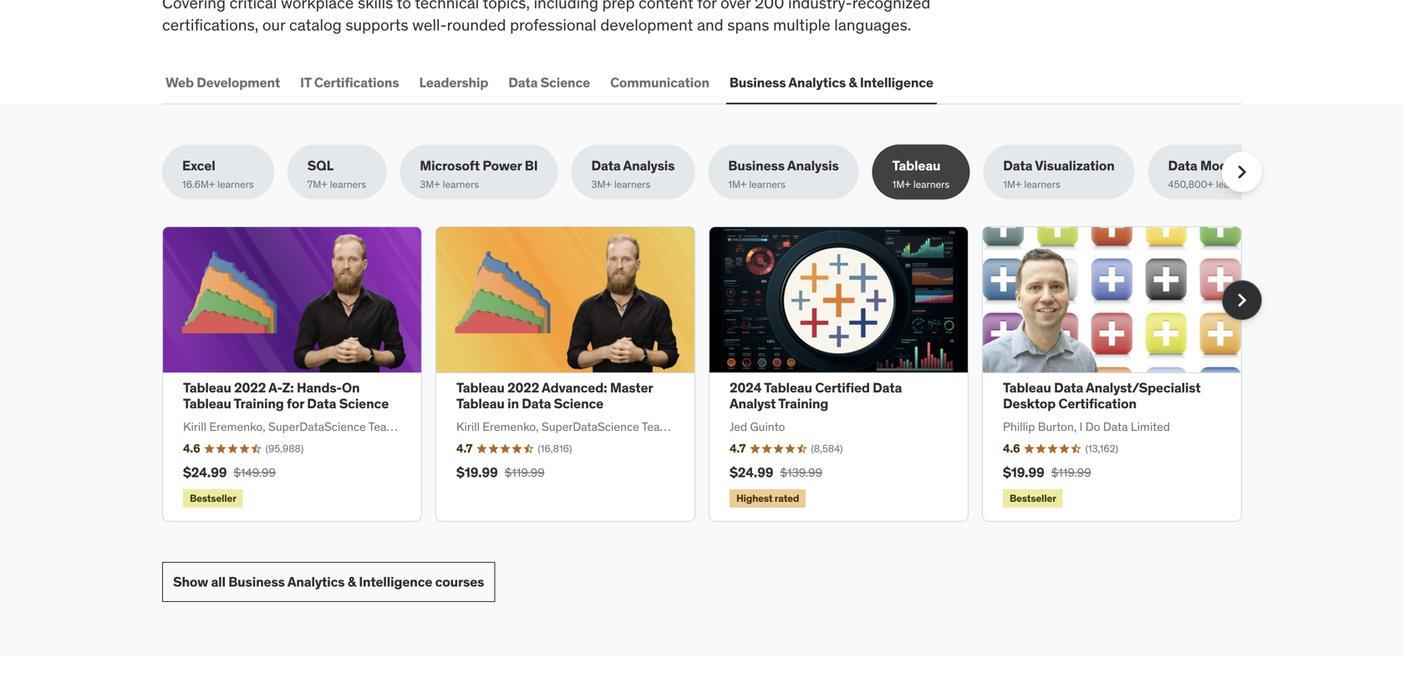 Task type: locate. For each thing, give the bounding box(es) containing it.
web development button
[[162, 63, 283, 103]]

tableau inside tableau data analyst/specialist desktop certification
[[1003, 379, 1051, 397]]

0 horizontal spatial 1m+
[[728, 178, 747, 191]]

0 vertical spatial next image
[[1229, 159, 1255, 186]]

1 vertical spatial business
[[728, 157, 785, 174]]

0 vertical spatial analytics
[[788, 74, 846, 91]]

1 horizontal spatial intelligence
[[860, 74, 933, 91]]

courses
[[435, 574, 484, 591]]

catalog
[[289, 15, 342, 35]]

data left on
[[307, 395, 336, 413]]

1m+ inside 'business analysis 1m+ learners'
[[728, 178, 747, 191]]

1m+
[[728, 178, 747, 191], [892, 178, 911, 191], [1003, 178, 1022, 191]]

2 horizontal spatial 1m+
[[1003, 178, 1022, 191]]

1 training from the left
[[234, 395, 284, 413]]

for inside covering critical workplace skills to technical topics, including prep content for over 200 industry-recognized certifications, our catalog supports well-rounded professional development and spans multiple languages.
[[697, 0, 717, 13]]

analysis for business analysis
[[787, 157, 839, 174]]

communication
[[610, 74, 709, 91]]

data right bi
[[591, 157, 621, 174]]

tableau data analyst/specialist desktop certification link
[[1003, 379, 1201, 413]]

for inside the tableau 2022 a-z: hands-on tableau training for data science
[[287, 395, 304, 413]]

6 learners from the left
[[913, 178, 950, 191]]

1 vertical spatial for
[[287, 395, 304, 413]]

data inside the data analysis 3m+ learners
[[591, 157, 621, 174]]

analytics inside button
[[788, 74, 846, 91]]

data left the analyst/specialist
[[1054, 379, 1083, 397]]

&
[[849, 74, 857, 91], [348, 574, 356, 591]]

0 vertical spatial for
[[697, 0, 717, 13]]

1 vertical spatial intelligence
[[359, 574, 432, 591]]

1 analysis from the left
[[623, 157, 675, 174]]

2022 for tableau
[[234, 379, 266, 397]]

tableau inside tableau 1m+ learners
[[892, 157, 941, 174]]

5 learners from the left
[[749, 178, 785, 191]]

2022 inside tableau 2022 advanced: master tableau in data science
[[507, 379, 539, 397]]

2022 left a-
[[234, 379, 266, 397]]

science right z:
[[339, 395, 389, 413]]

2 2022 from the left
[[507, 379, 539, 397]]

analysis
[[623, 157, 675, 174], [787, 157, 839, 174]]

tableau data analyst/specialist desktop certification
[[1003, 379, 1201, 413]]

tableau 2022 advanced: master tableau in data science
[[456, 379, 653, 413]]

certified
[[815, 379, 870, 397]]

excel
[[182, 157, 215, 174]]

data left visualization
[[1003, 157, 1032, 174]]

next image
[[1229, 159, 1255, 186], [1229, 287, 1255, 314]]

1 horizontal spatial &
[[849, 74, 857, 91]]

2 1m+ from the left
[[892, 178, 911, 191]]

science down professional
[[540, 74, 590, 91]]

3 learners from the left
[[443, 178, 479, 191]]

intelligence left "courses"
[[359, 574, 432, 591]]

to
[[397, 0, 411, 13]]

on
[[342, 379, 360, 397]]

communication button
[[607, 63, 713, 103]]

our
[[262, 15, 285, 35]]

science inside the tableau 2022 a-z: hands-on tableau training for data science
[[339, 395, 389, 413]]

covering
[[162, 0, 226, 13]]

science inside button
[[540, 74, 590, 91]]

business
[[729, 74, 786, 91], [728, 157, 785, 174], [228, 574, 285, 591]]

data inside 'data modeling 450,800+ learners'
[[1168, 157, 1197, 174]]

tableau
[[892, 157, 941, 174], [183, 379, 231, 397], [456, 379, 505, 397], [764, 379, 812, 397], [1003, 379, 1051, 397], [183, 395, 231, 413], [456, 395, 505, 413]]

including
[[534, 0, 598, 13]]

analysis inside the data analysis 3m+ learners
[[623, 157, 675, 174]]

well-
[[412, 15, 447, 35]]

professional
[[510, 15, 597, 35]]

1 horizontal spatial 3m+
[[591, 178, 612, 191]]

1 horizontal spatial 2022
[[507, 379, 539, 397]]

data inside the tableau 2022 a-z: hands-on tableau training for data science
[[307, 395, 336, 413]]

1 horizontal spatial analysis
[[787, 157, 839, 174]]

analytics
[[788, 74, 846, 91], [287, 574, 345, 591]]

prep
[[602, 0, 635, 13]]

visualization
[[1035, 157, 1115, 174]]

web
[[165, 74, 194, 91]]

training
[[234, 395, 284, 413], [778, 395, 828, 413]]

0 horizontal spatial 3m+
[[420, 178, 440, 191]]

covering critical workplace skills to technical topics, including prep content for over 200 industry-recognized certifications, our catalog supports well-rounded professional development and spans multiple languages.
[[162, 0, 931, 35]]

training left 'hands-'
[[234, 395, 284, 413]]

data analysis 3m+ learners
[[591, 157, 675, 191]]

for up and
[[697, 0, 717, 13]]

learners inside microsoft power bi 3m+ learners
[[443, 178, 479, 191]]

2 3m+ from the left
[[591, 178, 612, 191]]

0 vertical spatial intelligence
[[860, 74, 933, 91]]

tableau inside 2024 tableau certified data analyst training
[[764, 379, 812, 397]]

data right the certified
[[873, 379, 902, 397]]

recognized
[[852, 0, 931, 13]]

development
[[600, 15, 693, 35]]

data inside 2024 tableau certified data analyst training
[[873, 379, 902, 397]]

training right analyst
[[778, 395, 828, 413]]

learners inside tableau 1m+ learners
[[913, 178, 950, 191]]

data right in
[[522, 395, 551, 413]]

carousel element
[[162, 227, 1262, 522]]

intelligence down the 'languages.'
[[860, 74, 933, 91]]

training inside the tableau 2022 a-z: hands-on tableau training for data science
[[234, 395, 284, 413]]

1m+ inside tableau 1m+ learners
[[892, 178, 911, 191]]

intelligence
[[860, 74, 933, 91], [359, 574, 432, 591]]

rounded
[[447, 15, 506, 35]]

1 1m+ from the left
[[728, 178, 747, 191]]

for
[[697, 0, 717, 13], [287, 395, 304, 413]]

0 vertical spatial &
[[849, 74, 857, 91]]

data
[[508, 74, 538, 91], [591, 157, 621, 174], [1003, 157, 1032, 174], [1168, 157, 1197, 174], [873, 379, 902, 397], [1054, 379, 1083, 397], [307, 395, 336, 413], [522, 395, 551, 413]]

1 horizontal spatial for
[[697, 0, 717, 13]]

topic filters element
[[162, 145, 1279, 200]]

desktop
[[1003, 395, 1056, 413]]

1 vertical spatial next image
[[1229, 287, 1255, 314]]

leadership button
[[416, 63, 492, 103]]

1 horizontal spatial 1m+
[[892, 178, 911, 191]]

2022 left advanced:
[[507, 379, 539, 397]]

0 vertical spatial business
[[729, 74, 786, 91]]

science inside tableau 2022 advanced: master tableau in data science
[[554, 395, 603, 413]]

certifications
[[314, 74, 399, 91]]

microsoft power bi 3m+ learners
[[420, 157, 538, 191]]

2022
[[234, 379, 266, 397], [507, 379, 539, 397]]

it
[[300, 74, 311, 91]]

science left master
[[554, 395, 603, 413]]

1 horizontal spatial analytics
[[788, 74, 846, 91]]

1 next image from the top
[[1229, 159, 1255, 186]]

2022 inside the tableau 2022 a-z: hands-on tableau training for data science
[[234, 379, 266, 397]]

certification
[[1058, 395, 1137, 413]]

8 learners from the left
[[1216, 178, 1252, 191]]

data down professional
[[508, 74, 538, 91]]

2 learners from the left
[[330, 178, 366, 191]]

1m+ for business analysis
[[728, 178, 747, 191]]

business inside show all business analytics & intelligence courses link
[[228, 574, 285, 591]]

learners inside the data visualization 1m+ learners
[[1024, 178, 1060, 191]]

business inside 'business analysis 1m+ learners'
[[728, 157, 785, 174]]

2 analysis from the left
[[787, 157, 839, 174]]

1 horizontal spatial training
[[778, 395, 828, 413]]

intelligence inside button
[[860, 74, 933, 91]]

for right a-
[[287, 395, 304, 413]]

0 horizontal spatial training
[[234, 395, 284, 413]]

2 training from the left
[[778, 395, 828, 413]]

web development
[[165, 74, 280, 91]]

excel 16.6m+ learners
[[182, 157, 254, 191]]

2024 tableau certified data analyst training
[[730, 379, 902, 413]]

0 horizontal spatial analysis
[[623, 157, 675, 174]]

modeling
[[1200, 157, 1259, 174]]

0 horizontal spatial &
[[348, 574, 356, 591]]

7m+
[[307, 178, 327, 191]]

1 2022 from the left
[[234, 379, 266, 397]]

critical
[[229, 0, 277, 13]]

business for business analysis 1m+ learners
[[728, 157, 785, 174]]

1 vertical spatial analytics
[[287, 574, 345, 591]]

1m+ inside the data visualization 1m+ learners
[[1003, 178, 1022, 191]]

data up 450,800+
[[1168, 157, 1197, 174]]

learners
[[217, 178, 254, 191], [330, 178, 366, 191], [443, 178, 479, 191], [614, 178, 651, 191], [749, 178, 785, 191], [913, 178, 950, 191], [1024, 178, 1060, 191], [1216, 178, 1252, 191]]

3 1m+ from the left
[[1003, 178, 1022, 191]]

1 3m+ from the left
[[420, 178, 440, 191]]

analysis for data analysis
[[623, 157, 675, 174]]

4 learners from the left
[[614, 178, 651, 191]]

languages.
[[834, 15, 911, 35]]

1 learners from the left
[[217, 178, 254, 191]]

spans
[[727, 15, 769, 35]]

0 horizontal spatial 2022
[[234, 379, 266, 397]]

2 vertical spatial business
[[228, 574, 285, 591]]

next image inside topic filters element
[[1229, 159, 1255, 186]]

next image inside carousel element
[[1229, 287, 1255, 314]]

3m+ inside microsoft power bi 3m+ learners
[[420, 178, 440, 191]]

2 next image from the top
[[1229, 287, 1255, 314]]

2022 for data
[[507, 379, 539, 397]]

0 horizontal spatial for
[[287, 395, 304, 413]]

7 learners from the left
[[1024, 178, 1060, 191]]

certifications,
[[162, 15, 258, 35]]

analysis inside 'business analysis 1m+ learners'
[[787, 157, 839, 174]]

sql 7m+ learners
[[307, 157, 366, 191]]

data science
[[508, 74, 590, 91]]

science
[[540, 74, 590, 91], [339, 395, 389, 413], [554, 395, 603, 413]]

power
[[483, 157, 522, 174]]

business inside business analytics & intelligence button
[[729, 74, 786, 91]]

3m+
[[420, 178, 440, 191], [591, 178, 612, 191]]



Task type: vqa. For each thing, say whether or not it's contained in the screenshot.
4.0
no



Task type: describe. For each thing, give the bounding box(es) containing it.
show all business analytics & intelligence courses link
[[162, 563, 495, 603]]

learners inside 'business analysis 1m+ learners'
[[749, 178, 785, 191]]

technical
[[415, 0, 479, 13]]

skills
[[358, 0, 393, 13]]

show
[[173, 574, 208, 591]]

data inside tableau data analyst/specialist desktop certification
[[1054, 379, 1083, 397]]

data science button
[[505, 63, 593, 103]]

1 vertical spatial &
[[348, 574, 356, 591]]

tableau 2022 a-z: hands-on tableau training for data science link
[[183, 379, 389, 413]]

hands-
[[297, 379, 342, 397]]

16.6m+
[[182, 178, 215, 191]]

in
[[507, 395, 519, 413]]

data visualization 1m+ learners
[[1003, 157, 1115, 191]]

analyst
[[730, 395, 776, 413]]

1m+ for data visualization
[[1003, 178, 1022, 191]]

supports
[[345, 15, 408, 35]]

show all business analytics & intelligence courses
[[173, 574, 484, 591]]

learners inside the data analysis 3m+ learners
[[614, 178, 651, 191]]

data inside the data visualization 1m+ learners
[[1003, 157, 1032, 174]]

development
[[197, 74, 280, 91]]

leadership
[[419, 74, 488, 91]]

z:
[[282, 379, 294, 397]]

learners inside sql 7m+ learners
[[330, 178, 366, 191]]

sql
[[307, 157, 333, 174]]

industry-
[[788, 0, 852, 13]]

business analytics & intelligence
[[729, 74, 933, 91]]

it certifications button
[[297, 63, 402, 103]]

business analytics & intelligence button
[[726, 63, 937, 103]]

topics,
[[483, 0, 530, 13]]

0 horizontal spatial intelligence
[[359, 574, 432, 591]]

data inside button
[[508, 74, 538, 91]]

all
[[211, 574, 226, 591]]

workplace
[[281, 0, 354, 13]]

business analysis 1m+ learners
[[728, 157, 839, 191]]

and
[[697, 15, 723, 35]]

a-
[[268, 379, 282, 397]]

content
[[639, 0, 693, 13]]

& inside button
[[849, 74, 857, 91]]

data inside tableau 2022 advanced: master tableau in data science
[[522, 395, 551, 413]]

3m+ inside the data analysis 3m+ learners
[[591, 178, 612, 191]]

next image for carousel element
[[1229, 287, 1255, 314]]

over
[[720, 0, 751, 13]]

tableau 2022 advanced: master tableau in data science link
[[456, 379, 653, 413]]

450,800+
[[1168, 178, 1214, 191]]

2024
[[730, 379, 762, 397]]

training inside 2024 tableau certified data analyst training
[[778, 395, 828, 413]]

microsoft
[[420, 157, 480, 174]]

master
[[610, 379, 653, 397]]

200
[[755, 0, 784, 13]]

learners inside excel 16.6m+ learners
[[217, 178, 254, 191]]

data modeling 450,800+ learners
[[1168, 157, 1259, 191]]

advanced:
[[542, 379, 607, 397]]

0 horizontal spatial analytics
[[287, 574, 345, 591]]

bi
[[525, 157, 538, 174]]

next image for topic filters element
[[1229, 159, 1255, 186]]

2024 tableau certified data analyst training link
[[730, 379, 902, 413]]

business for business analytics & intelligence
[[729, 74, 786, 91]]

multiple
[[773, 15, 830, 35]]

tableau 1m+ learners
[[892, 157, 950, 191]]

analyst/specialist
[[1086, 379, 1201, 397]]

tableau 2022 a-z: hands-on tableau training for data science
[[183, 379, 389, 413]]

learners inside 'data modeling 450,800+ learners'
[[1216, 178, 1252, 191]]

it certifications
[[300, 74, 399, 91]]



